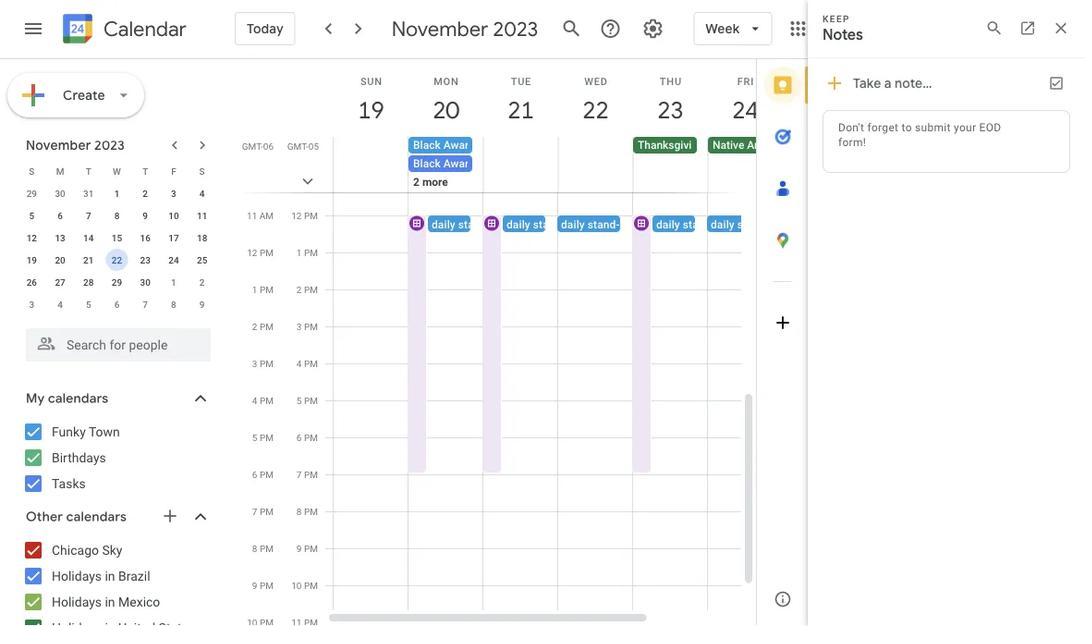 Task type: describe. For each thing, give the bounding box(es) containing it.
week
[[706, 20, 740, 37]]

24 link
[[725, 89, 767, 131]]

0 vertical spatial 3 pm
[[297, 321, 318, 332]]

21 element
[[77, 249, 100, 271]]

f
[[171, 166, 176, 177]]

10 element
[[163, 204, 185, 227]]

25
[[197, 254, 207, 265]]

tasks
[[52, 476, 86, 491]]

daily stand-up for fifth daily stand-up button from right
[[432, 218, 503, 231]]

2 more button
[[409, 174, 473, 190]]

daily for second daily stand-up button from right
[[657, 218, 680, 231]]

25 element
[[191, 249, 213, 271]]

1 horizontal spatial 5 pm
[[297, 395, 318, 406]]

calendar heading
[[100, 16, 187, 42]]

1 horizontal spatial november 2023
[[392, 16, 539, 42]]

23 inside row
[[140, 254, 151, 265]]

sky
[[102, 542, 123, 558]]

1 horizontal spatial 1 pm
[[297, 247, 318, 258]]

november 2023 grid
[[18, 160, 216, 315]]

december 5 element
[[77, 293, 100, 315]]

24 inside november 2023 grid
[[169, 254, 179, 265]]

up for second daily stand-up button from right
[[715, 218, 728, 231]]

m
[[56, 166, 64, 177]]

tue
[[511, 75, 532, 87]]

19 inside row
[[27, 254, 37, 265]]

0 vertical spatial 9 pm
[[297, 543, 318, 554]]

17
[[169, 232, 179, 243]]

06
[[263, 141, 274, 152]]

26
[[27, 276, 37, 288]]

19 link
[[350, 89, 393, 131]]

1 horizontal spatial 12 pm
[[292, 210, 318, 221]]

6 inside "december 6" element
[[114, 299, 120, 310]]

gmt- for 05
[[287, 141, 309, 152]]

1 t from the left
[[86, 166, 91, 177]]

1 horizontal spatial 24
[[731, 95, 758, 125]]

black awareness day black awareness day 2 more
[[413, 139, 520, 189]]

december 8 element
[[163, 293, 185, 315]]

cell containing black awareness day
[[409, 137, 520, 211]]

1 black from the top
[[413, 139, 441, 152]]

tab list inside side panel section
[[757, 59, 809, 573]]

23 element
[[134, 249, 156, 271]]

21 link
[[500, 89, 542, 131]]

1 horizontal spatial november
[[392, 16, 489, 42]]

my calendars
[[26, 390, 108, 407]]

18 element
[[191, 227, 213, 249]]

row containing 5
[[18, 204, 216, 227]]

december 6 element
[[106, 293, 128, 315]]

funky
[[52, 424, 86, 439]]

holidays in brazil
[[52, 568, 150, 583]]

gmt- for 06
[[242, 141, 263, 152]]

10 for 10
[[169, 210, 179, 221]]

today button
[[235, 6, 296, 51]]

day inside button
[[707, 139, 726, 152]]

12 inside row
[[27, 232, 37, 243]]

row containing 3
[[18, 293, 216, 315]]

22 cell
[[103, 249, 131, 271]]

december 3 element
[[21, 293, 43, 315]]

29 for 'october 29' 'element'
[[27, 188, 37, 199]]

4 stand- from the left
[[683, 218, 715, 231]]

27
[[55, 276, 65, 288]]

holidays for holidays in brazil
[[52, 568, 102, 583]]

w
[[113, 166, 121, 177]]

24 element
[[163, 249, 185, 271]]

december 7 element
[[134, 293, 156, 315]]

chicago
[[52, 542, 99, 558]]

0 vertical spatial 12
[[292, 210, 302, 221]]

1 black awareness day button from the top
[[409, 137, 520, 154]]

1 horizontal spatial 6 pm
[[297, 432, 318, 443]]

row containing s
[[18, 160, 216, 182]]

1 vertical spatial 7 pm
[[252, 506, 274, 517]]

grid containing 19
[[237, 59, 859, 626]]

5 daily stand-up button from the left
[[707, 215, 817, 232]]

10 for 10 pm
[[292, 580, 302, 591]]

up for 2nd daily stand-up button from the left
[[565, 218, 578, 231]]

mexico
[[118, 594, 160, 609]]

my calendars button
[[4, 384, 229, 413]]

1 vertical spatial november 2023
[[26, 137, 125, 154]]

13
[[55, 232, 65, 243]]

9 left the 10 pm
[[252, 580, 258, 591]]

fri
[[738, 75, 755, 87]]

12 element
[[21, 227, 43, 249]]

1 vertical spatial 6 pm
[[252, 469, 274, 480]]

2 daily stand-up button from the left
[[503, 215, 612, 232]]

1 vertical spatial 5 pm
[[252, 432, 274, 443]]

0 vertical spatial 8 pm
[[297, 506, 318, 517]]

31
[[83, 188, 94, 199]]

wed
[[585, 75, 608, 87]]

1 horizontal spatial 2023
[[493, 16, 539, 42]]

december 1 element
[[163, 271, 185, 293]]

am
[[260, 210, 274, 221]]

today
[[247, 20, 284, 37]]

1 horizontal spatial 4 pm
[[297, 358, 318, 369]]

main drawer image
[[22, 18, 44, 40]]

town
[[89, 424, 120, 439]]

side panel section
[[756, 59, 809, 625]]

18
[[197, 232, 207, 243]]

30 for october 30 element
[[55, 188, 65, 199]]

in for brazil
[[105, 568, 115, 583]]

add other calendars image
[[161, 507, 179, 525]]

thu
[[660, 75, 682, 87]]

october 31 element
[[77, 182, 100, 204]]

december 9 element
[[191, 293, 213, 315]]

sun
[[361, 75, 383, 87]]

10 pm
[[292, 580, 318, 591]]

more
[[422, 176, 448, 189]]

up for fifth daily stand-up button from right
[[491, 218, 503, 231]]

1 vertical spatial november
[[26, 137, 91, 154]]

1 daily stand-up button from the left
[[428, 215, 537, 232]]

birthdays
[[52, 450, 106, 465]]

october 30 element
[[49, 182, 71, 204]]

gmt-06
[[242, 141, 274, 152]]

3 stand- from the left
[[588, 218, 620, 231]]

other calendars list
[[4, 535, 229, 626]]

0 horizontal spatial 12 pm
[[247, 247, 274, 258]]

22 inside wed 22
[[582, 95, 608, 125]]

week button
[[694, 6, 772, 51]]

15 element
[[106, 227, 128, 249]]

29 element
[[106, 271, 128, 293]]

05
[[309, 141, 319, 152]]

2 stand- from the left
[[533, 218, 565, 231]]

0 horizontal spatial 3 pm
[[252, 358, 274, 369]]

2 black from the top
[[413, 157, 441, 170]]

other
[[26, 509, 63, 525]]

gmt-05
[[287, 141, 319, 152]]

my
[[26, 390, 45, 407]]

holidays in mexico
[[52, 594, 160, 609]]

other calendars button
[[4, 502, 229, 532]]

1 awareness from the top
[[444, 139, 498, 152]]

19 inside grid
[[357, 95, 383, 125]]

funky town
[[52, 424, 120, 439]]

in for mexico
[[105, 594, 115, 609]]

daily for 3rd daily stand-up button from the right
[[561, 218, 585, 231]]

daily stand-up for 1st daily stand-up button from right
[[711, 218, 782, 231]]

16
[[140, 232, 151, 243]]

thu 23
[[656, 75, 683, 125]]

mon
[[434, 75, 459, 87]]

chicago sky
[[52, 542, 123, 558]]

0 vertical spatial 21
[[507, 95, 533, 125]]



Task type: vqa. For each thing, say whether or not it's contained in the screenshot.
Bold icon
no



Task type: locate. For each thing, give the bounding box(es) containing it.
5 stand- from the left
[[738, 218, 770, 231]]

30
[[55, 188, 65, 199], [140, 276, 151, 288]]

1 vertical spatial awareness
[[444, 157, 498, 170]]

1 horizontal spatial 9 pm
[[297, 543, 318, 554]]

3
[[171, 188, 176, 199], [29, 299, 34, 310], [297, 321, 302, 332], [252, 358, 258, 369]]

holidays
[[52, 568, 102, 583], [52, 594, 102, 609]]

23
[[656, 95, 683, 125], [140, 254, 151, 265]]

calendars for my calendars
[[48, 390, 108, 407]]

fri 24
[[731, 75, 758, 125]]

11 inside row
[[197, 210, 207, 221]]

s up 'october 29' 'element'
[[29, 166, 35, 177]]

0 horizontal spatial t
[[86, 166, 91, 177]]

0 vertical spatial in
[[105, 568, 115, 583]]

1 vertical spatial 2 pm
[[252, 321, 274, 332]]

1 11 from the left
[[197, 210, 207, 221]]

daily for 1st daily stand-up button from right
[[711, 218, 735, 231]]

1 in from the top
[[105, 568, 115, 583]]

30 element
[[134, 271, 156, 293]]

0 vertical spatial 2 pm
[[297, 284, 318, 295]]

black awareness day button
[[409, 137, 520, 154], [409, 155, 520, 172]]

20 link
[[425, 89, 467, 131]]

in left brazil
[[105, 568, 115, 583]]

in down holidays in brazil
[[105, 594, 115, 609]]

thanksgiving day
[[638, 139, 726, 152]]

14 element
[[77, 227, 100, 249]]

0 horizontal spatial 11
[[197, 210, 207, 221]]

0 horizontal spatial 29
[[27, 188, 37, 199]]

1 gmt- from the left
[[242, 141, 263, 152]]

30 down m
[[55, 188, 65, 199]]

november 2023
[[392, 16, 539, 42], [26, 137, 125, 154]]

0 horizontal spatial november 2023
[[26, 137, 125, 154]]

24 down 17
[[169, 254, 179, 265]]

black awareness day button up 2 more button
[[409, 155, 520, 172]]

row group containing 29
[[18, 182, 216, 315]]

1 vertical spatial 22
[[112, 254, 122, 265]]

2 vertical spatial 12
[[247, 247, 258, 258]]

t up october 31 'element' on the left of page
[[86, 166, 91, 177]]

1 horizontal spatial 19
[[357, 95, 383, 125]]

s right f on the left of page
[[199, 166, 205, 177]]

cell down 20 link
[[409, 137, 520, 211]]

1 vertical spatial 23
[[140, 254, 151, 265]]

9 up the 10 pm
[[297, 543, 302, 554]]

13 element
[[49, 227, 71, 249]]

december 2 element
[[191, 271, 213, 293]]

calendars for other calendars
[[66, 509, 127, 525]]

2 holidays from the top
[[52, 594, 102, 609]]

9 pm
[[297, 543, 318, 554], [252, 580, 274, 591]]

3 pm
[[297, 321, 318, 332], [252, 358, 274, 369]]

20
[[432, 95, 458, 125], [55, 254, 65, 265]]

black
[[413, 139, 441, 152], [413, 157, 441, 170]]

12
[[292, 210, 302, 221], [27, 232, 37, 243], [247, 247, 258, 258]]

1 horizontal spatial 20
[[432, 95, 458, 125]]

november
[[392, 16, 489, 42], [26, 137, 91, 154]]

0 vertical spatial 22
[[582, 95, 608, 125]]

0 horizontal spatial 2023
[[94, 137, 125, 154]]

3 daily stand-up button from the left
[[558, 215, 667, 232]]

2 gmt- from the left
[[287, 141, 309, 152]]

1 vertical spatial 4 pm
[[252, 395, 274, 406]]

1 s from the left
[[29, 166, 35, 177]]

0 vertical spatial 5 pm
[[297, 395, 318, 406]]

daily stand-up for 3rd daily stand-up button from the right
[[561, 218, 633, 231]]

0 horizontal spatial 22
[[112, 254, 122, 265]]

9 pm left the 10 pm
[[252, 580, 274, 591]]

1 horizontal spatial 8 pm
[[297, 506, 318, 517]]

thanksgiving
[[638, 139, 705, 152]]

1 daily from the left
[[432, 218, 456, 231]]

21 down tue
[[507, 95, 533, 125]]

0 vertical spatial black awareness day button
[[409, 137, 520, 154]]

5 daily from the left
[[711, 218, 735, 231]]

11 for 11 am
[[247, 210, 257, 221]]

30 for 30 'element'
[[140, 276, 151, 288]]

15
[[112, 232, 122, 243]]

28 element
[[77, 271, 100, 293]]

2023
[[493, 16, 539, 42], [94, 137, 125, 154]]

1 vertical spatial 29
[[112, 276, 122, 288]]

23 down thu
[[656, 95, 683, 125]]

5
[[29, 210, 34, 221], [86, 299, 91, 310], [297, 395, 302, 406], [252, 432, 258, 443]]

0 vertical spatial 30
[[55, 188, 65, 199]]

2 daily stand-up from the left
[[507, 218, 578, 231]]

12 pm right am
[[292, 210, 318, 221]]

Search for people text field
[[37, 328, 200, 362]]

2023 up w
[[94, 137, 125, 154]]

17 element
[[163, 227, 185, 249]]

1 vertical spatial 21
[[83, 254, 94, 265]]

awareness down 20 link
[[444, 139, 498, 152]]

1 horizontal spatial 12
[[247, 247, 258, 258]]

1 horizontal spatial 23
[[656, 95, 683, 125]]

1 holidays from the top
[[52, 568, 102, 583]]

9
[[143, 210, 148, 221], [200, 299, 205, 310], [297, 543, 302, 554], [252, 580, 258, 591]]

27 element
[[49, 271, 71, 293]]

12 right am
[[292, 210, 302, 221]]

awareness
[[444, 139, 498, 152], [444, 157, 498, 170]]

0 vertical spatial 20
[[432, 95, 458, 125]]

19 element
[[21, 249, 43, 271]]

0 vertical spatial 29
[[27, 188, 37, 199]]

1 horizontal spatial gmt-
[[287, 141, 309, 152]]

3 cell from the left
[[484, 137, 559, 211]]

1 up from the left
[[491, 218, 503, 231]]

0 horizontal spatial 23
[[140, 254, 151, 265]]

settings menu image
[[642, 18, 664, 40]]

21
[[507, 95, 533, 125], [83, 254, 94, 265]]

daily for fifth daily stand-up button from right
[[432, 218, 456, 231]]

1 vertical spatial 24
[[169, 254, 179, 265]]

row containing 26
[[18, 271, 216, 293]]

0 vertical spatial 23
[[656, 95, 683, 125]]

t
[[86, 166, 91, 177], [143, 166, 148, 177]]

1 horizontal spatial 29
[[112, 276, 122, 288]]

2 black awareness day button from the top
[[409, 155, 520, 172]]

day
[[501, 139, 520, 152], [707, 139, 726, 152], [501, 157, 520, 170]]

0 vertical spatial calendars
[[48, 390, 108, 407]]

2 daily from the left
[[507, 218, 531, 231]]

0 horizontal spatial 10
[[169, 210, 179, 221]]

1
[[114, 188, 120, 199], [297, 247, 302, 258], [171, 276, 176, 288], [252, 284, 258, 295]]

november 2023 up mon at the left top of the page
[[392, 16, 539, 42]]

row
[[326, 137, 859, 211], [18, 160, 216, 182], [18, 182, 216, 204], [18, 204, 216, 227], [18, 227, 216, 249], [18, 249, 216, 271], [18, 271, 216, 293], [18, 293, 216, 315]]

0 horizontal spatial gmt-
[[242, 141, 263, 152]]

5 pm
[[297, 395, 318, 406], [252, 432, 274, 443]]

10 inside row
[[169, 210, 179, 221]]

4 daily from the left
[[657, 218, 680, 231]]

0 vertical spatial 12 pm
[[292, 210, 318, 221]]

0 horizontal spatial 4 pm
[[252, 395, 274, 406]]

4 pm
[[297, 358, 318, 369], [252, 395, 274, 406]]

1 vertical spatial 12 pm
[[247, 247, 274, 258]]

20 inside mon 20
[[432, 95, 458, 125]]

cell right '05'
[[334, 137, 409, 211]]

0 horizontal spatial 21
[[83, 254, 94, 265]]

1 vertical spatial 2023
[[94, 137, 125, 154]]

3 daily from the left
[[561, 218, 585, 231]]

daily
[[432, 218, 456, 231], [507, 218, 531, 231], [561, 218, 585, 231], [657, 218, 680, 231], [711, 218, 735, 231]]

1 pm
[[297, 247, 318, 258], [252, 284, 274, 295]]

daily stand-up button
[[428, 215, 537, 232], [503, 215, 612, 232], [558, 215, 667, 232], [653, 215, 762, 232], [707, 215, 817, 232]]

thanksgiving day button
[[633, 137, 726, 154]]

29 inside 'element'
[[27, 188, 37, 199]]

9 up '16' element
[[143, 210, 148, 221]]

0 vertical spatial 10
[[169, 210, 179, 221]]

daily stand-up for second daily stand-up button from right
[[657, 218, 728, 231]]

2 horizontal spatial 12
[[292, 210, 302, 221]]

5 up from the left
[[770, 218, 782, 231]]

20 down mon at the left top of the page
[[432, 95, 458, 125]]

4 daily stand-up from the left
[[657, 218, 728, 231]]

9 down december 2 element
[[200, 299, 205, 310]]

7 inside the december 7 element
[[143, 299, 148, 310]]

None search field
[[0, 321, 229, 362]]

0 horizontal spatial 2 pm
[[252, 321, 274, 332]]

tue 21
[[507, 75, 533, 125]]

my calendars list
[[4, 417, 229, 498]]

2 awareness from the top
[[444, 157, 498, 170]]

30 inside 'element'
[[140, 276, 151, 288]]

20 down "13"
[[55, 254, 65, 265]]

wed 22
[[582, 75, 608, 125]]

2 cell from the left
[[409, 137, 520, 211]]

6 pm
[[297, 432, 318, 443], [252, 469, 274, 480]]

0 horizontal spatial 1 pm
[[252, 284, 274, 295]]

3 daily stand-up from the left
[[561, 218, 633, 231]]

24
[[731, 95, 758, 125], [169, 254, 179, 265]]

0 horizontal spatial 19
[[27, 254, 37, 265]]

1 horizontal spatial t
[[143, 166, 148, 177]]

calendars
[[48, 390, 108, 407], [66, 509, 127, 525]]

holidays down chicago
[[52, 568, 102, 583]]

awareness up 2 more button
[[444, 157, 498, 170]]

1 horizontal spatial s
[[199, 166, 205, 177]]

2
[[413, 176, 420, 189], [143, 188, 148, 199], [200, 276, 205, 288], [297, 284, 302, 295], [252, 321, 258, 332]]

0 horizontal spatial 20
[[55, 254, 65, 265]]

0 vertical spatial awareness
[[444, 139, 498, 152]]

7 pm
[[297, 469, 318, 480], [252, 506, 274, 517]]

1 vertical spatial in
[[105, 594, 115, 609]]

20 element
[[49, 249, 71, 271]]

22 element
[[106, 249, 128, 271]]

23 link
[[650, 89, 692, 131]]

8
[[114, 210, 120, 221], [171, 299, 176, 310], [297, 506, 302, 517], [252, 543, 258, 554]]

calendar
[[104, 16, 187, 42]]

1 vertical spatial 1 pm
[[252, 284, 274, 295]]

1 vertical spatial calendars
[[66, 509, 127, 525]]

1 daily stand-up from the left
[[432, 218, 503, 231]]

19
[[357, 95, 383, 125], [27, 254, 37, 265]]

1 vertical spatial black
[[413, 157, 441, 170]]

4 daily stand-up button from the left
[[653, 215, 762, 232]]

1 vertical spatial 19
[[27, 254, 37, 265]]

14
[[83, 232, 94, 243]]

10
[[169, 210, 179, 221], [292, 580, 302, 591]]

0 vertical spatial 24
[[731, 95, 758, 125]]

daily stand-up for 2nd daily stand-up button from the left
[[507, 218, 578, 231]]

0 horizontal spatial november
[[26, 137, 91, 154]]

daily for 2nd daily stand-up button from the left
[[507, 218, 531, 231]]

12 pm
[[292, 210, 318, 221], [247, 247, 274, 258]]

november up mon at the left top of the page
[[392, 16, 489, 42]]

1 horizontal spatial 21
[[507, 95, 533, 125]]

1 stand- from the left
[[458, 218, 491, 231]]

create button
[[7, 73, 144, 117]]

6
[[58, 210, 63, 221], [114, 299, 120, 310], [297, 432, 302, 443], [252, 469, 258, 480]]

29 up "december 6" element
[[112, 276, 122, 288]]

pm
[[304, 210, 318, 221], [260, 247, 274, 258], [304, 247, 318, 258], [260, 284, 274, 295], [304, 284, 318, 295], [260, 321, 274, 332], [304, 321, 318, 332], [260, 358, 274, 369], [304, 358, 318, 369], [260, 395, 274, 406], [304, 395, 318, 406], [260, 432, 274, 443], [304, 432, 318, 443], [260, 469, 274, 480], [304, 469, 318, 480], [260, 506, 274, 517], [304, 506, 318, 517], [260, 543, 274, 554], [304, 543, 318, 554], [260, 580, 274, 591], [304, 580, 318, 591]]

holidays for holidays in mexico
[[52, 594, 102, 609]]

5 daily stand-up from the left
[[711, 218, 782, 231]]

row containing 29
[[18, 182, 216, 204]]

12 pm down the 11 am
[[247, 247, 274, 258]]

1 vertical spatial 12
[[27, 232, 37, 243]]

2 s from the left
[[199, 166, 205, 177]]

in
[[105, 568, 115, 583], [105, 594, 115, 609]]

12 up "19" element
[[27, 232, 37, 243]]

0 vertical spatial 6 pm
[[297, 432, 318, 443]]

december 4 element
[[49, 293, 71, 315]]

0 vertical spatial november
[[392, 16, 489, 42]]

2 up from the left
[[565, 218, 578, 231]]

cell down 22 link on the right
[[559, 137, 633, 211]]

11
[[197, 210, 207, 221], [247, 210, 257, 221]]

1 horizontal spatial 2 pm
[[297, 284, 318, 295]]

24 down fri
[[731, 95, 758, 125]]

22 inside the 22 element
[[112, 254, 122, 265]]

calendars up chicago sky
[[66, 509, 127, 525]]

cell down 21 link
[[484, 137, 559, 211]]

11 for 11
[[197, 210, 207, 221]]

0 horizontal spatial s
[[29, 166, 35, 177]]

28
[[83, 276, 94, 288]]

21 down '14'
[[83, 254, 94, 265]]

holidays down holidays in brazil
[[52, 594, 102, 609]]

t left f on the left of page
[[143, 166, 148, 177]]

19 down sun
[[357, 95, 383, 125]]

22 down 15
[[112, 254, 122, 265]]

november up m
[[26, 137, 91, 154]]

1 vertical spatial 9 pm
[[252, 580, 274, 591]]

2 in from the top
[[105, 594, 115, 609]]

2 inside black awareness day black awareness day 2 more
[[413, 176, 420, 189]]

29 for the 29 element
[[112, 276, 122, 288]]

grid
[[237, 59, 859, 626]]

tab list
[[757, 59, 809, 573]]

1 horizontal spatial 7 pm
[[297, 469, 318, 480]]

other calendars
[[26, 509, 127, 525]]

11 left am
[[247, 210, 257, 221]]

sun 19
[[357, 75, 383, 125]]

0 horizontal spatial 6 pm
[[252, 469, 274, 480]]

19 up 26 at top left
[[27, 254, 37, 265]]

11 up 18
[[197, 210, 207, 221]]

0 vertical spatial black
[[413, 139, 441, 152]]

11 element
[[191, 204, 213, 227]]

11 am
[[247, 210, 274, 221]]

mon 20
[[432, 75, 459, 125]]

brazil
[[118, 568, 150, 583]]

1 vertical spatial holidays
[[52, 594, 102, 609]]

row containing black awareness day
[[326, 137, 859, 211]]

0 vertical spatial 2023
[[493, 16, 539, 42]]

row group
[[18, 182, 216, 315]]

22 link
[[575, 89, 617, 131]]

november 2023 up m
[[26, 137, 125, 154]]

0 horizontal spatial 30
[[55, 188, 65, 199]]

2 pm
[[297, 284, 318, 295], [252, 321, 274, 332]]

29 left october 30 element
[[27, 188, 37, 199]]

calendars up funky town
[[48, 390, 108, 407]]

1 horizontal spatial 11
[[247, 210, 257, 221]]

gmt- right the 06
[[287, 141, 309, 152]]

row containing 12
[[18, 227, 216, 249]]

8 pm
[[297, 506, 318, 517], [252, 543, 274, 554]]

4 up from the left
[[715, 218, 728, 231]]

0 horizontal spatial 12
[[27, 232, 37, 243]]

1 vertical spatial 10
[[292, 580, 302, 591]]

1 cell from the left
[[334, 137, 409, 211]]

2023 up tue
[[493, 16, 539, 42]]

1 vertical spatial 3 pm
[[252, 358, 274, 369]]

20 inside the 20 element
[[55, 254, 65, 265]]

up for 3rd daily stand-up button from the right
[[620, 218, 633, 231]]

9 pm up the 10 pm
[[297, 543, 318, 554]]

2 t from the left
[[143, 166, 148, 177]]

0 vertical spatial 7 pm
[[297, 469, 318, 480]]

cell
[[334, 137, 409, 211], [409, 137, 520, 211], [484, 137, 559, 211], [559, 137, 633, 211]]

0 vertical spatial 19
[[357, 95, 383, 125]]

0 horizontal spatial 8 pm
[[252, 543, 274, 554]]

12 down the 11 am
[[247, 247, 258, 258]]

16 element
[[134, 227, 156, 249]]

create
[[63, 87, 105, 104]]

1 horizontal spatial 3 pm
[[297, 321, 318, 332]]

3 up from the left
[[620, 218, 633, 231]]

7
[[86, 210, 91, 221], [143, 299, 148, 310], [297, 469, 302, 480], [252, 506, 258, 517]]

black awareness day button down 20 link
[[409, 137, 520, 154]]

row containing 19
[[18, 249, 216, 271]]

calendar element
[[59, 10, 187, 51]]

daily stand-up
[[432, 218, 503, 231], [507, 218, 578, 231], [561, 218, 633, 231], [657, 218, 728, 231], [711, 218, 782, 231]]

23 down the 16
[[140, 254, 151, 265]]

1 horizontal spatial 30
[[140, 276, 151, 288]]

4 cell from the left
[[559, 137, 633, 211]]

26 element
[[21, 271, 43, 293]]

1 vertical spatial 30
[[140, 276, 151, 288]]

october 29 element
[[21, 182, 43, 204]]

up for 1st daily stand-up button from right
[[770, 218, 782, 231]]

22 down the wed
[[582, 95, 608, 125]]

0 horizontal spatial 9 pm
[[252, 580, 274, 591]]

2 11 from the left
[[247, 210, 257, 221]]

1 vertical spatial black awareness day button
[[409, 155, 520, 172]]

30 down 23 element at the left of page
[[140, 276, 151, 288]]

gmt- left gmt-05
[[242, 141, 263, 152]]

21 inside row
[[83, 254, 94, 265]]



